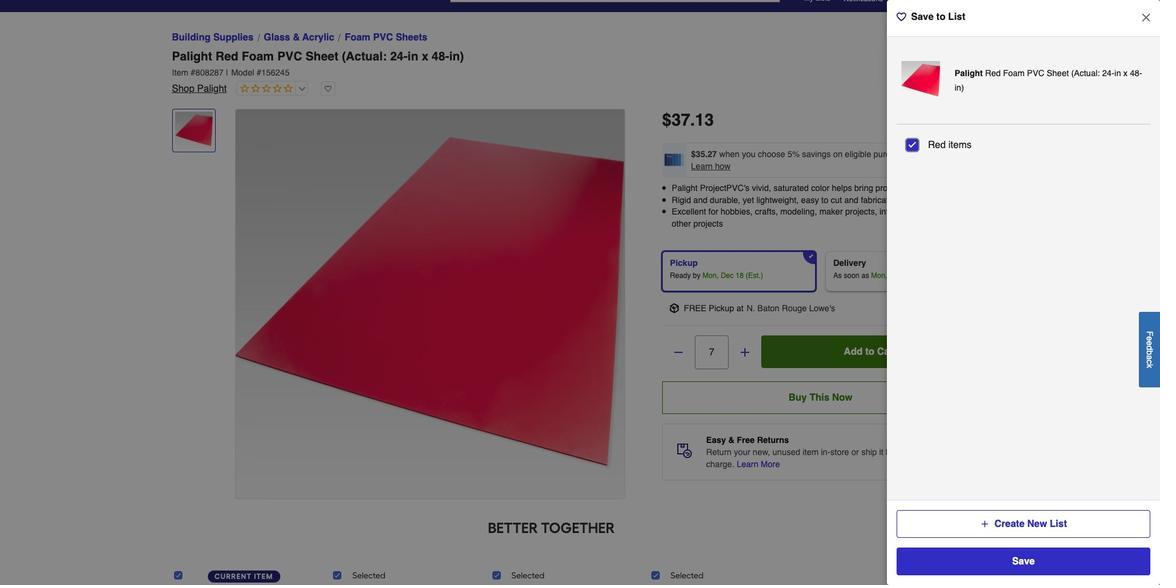 Task type: vqa. For each thing, say whether or not it's contained in the screenshot.
the top &
yes



Task type: describe. For each thing, give the bounding box(es) containing it.
palight projectpvc's vivid, saturated color helps bring projects and designs to life rigid and durable, yet lightweight, easy to cut and fabricate excellent for hobbies, crafts, modeling, maker projects, interior decorating and other projects
[[672, 183, 976, 228]]

color
[[812, 183, 830, 193]]

2 selected from the left
[[512, 571, 545, 581]]

easy
[[707, 436, 726, 445]]

(actual: inside palight red foam pvc sheet (actual: 24-in x 48-in) item # 808287 | model # 156245
[[342, 50, 387, 63]]

modeling,
[[781, 207, 818, 217]]

palight down 808287
[[197, 83, 227, 94]]

back
[[886, 448, 904, 457]]

to inside add to cart button
[[866, 347, 875, 358]]

foam inside the red foam pvc sheet (actual: 24-in x 48- in)
[[1004, 68, 1025, 78]]

glass & acrylic link
[[264, 30, 335, 45]]

f
[[1146, 331, 1155, 336]]

more
[[761, 460, 781, 469]]

13
[[696, 110, 714, 129]]

$
[[663, 110, 672, 129]]

current item
[[215, 573, 273, 581]]

foam inside palight red foam pvc sheet (actual: 24-in x 48-in) item # 808287 | model # 156245
[[242, 50, 274, 63]]

red items
[[929, 140, 972, 151]]

to right heart outline image
[[937, 11, 946, 22]]

ready
[[670, 272, 691, 280]]

in) inside the red foam pvc sheet (actual: 24-in x 48- in)
[[955, 83, 965, 93]]

return
[[707, 448, 732, 457]]

f e e d b a c k button
[[1140, 312, 1161, 387]]

save for save to list
[[912, 11, 934, 22]]

palight for palight
[[955, 68, 984, 78]]

palight red foam pvc sheet (actual: 24-in x 48-in) item # 808287 | model # 156245
[[172, 50, 464, 77]]

shop palight
[[172, 83, 227, 94]]

easy & free returns return your new, unused item in-store or ship it back to us free of charge.
[[707, 436, 951, 469]]

better
[[488, 519, 538, 537]]

& for free
[[729, 436, 735, 445]]

48- inside the red foam pvc sheet (actual: 24-in x 48- in)
[[1131, 68, 1143, 78]]

dec inside the delivery as soon as mon, dec 18
[[890, 272, 903, 280]]

x inside the red foam pvc sheet (actual: 24-in x 48- in)
[[1124, 68, 1128, 78]]

2 # from the left
[[257, 68, 261, 77]]

0 horizontal spatial projects
[[694, 219, 724, 228]]

new,
[[753, 448, 771, 457]]

item
[[803, 448, 819, 457]]

hobbies,
[[721, 207, 753, 217]]

projectpvc's
[[700, 183, 750, 193]]

you
[[742, 149, 756, 159]]

plus image inside create new list "button"
[[981, 519, 990, 529]]

foam pvc sheets link
[[345, 30, 428, 45]]

lightweight,
[[757, 195, 799, 205]]

by
[[693, 272, 701, 280]]

add
[[844, 347, 863, 358]]

ship
[[862, 448, 877, 457]]

option group containing pickup
[[658, 247, 985, 296]]

glass & acrylic
[[264, 32, 335, 43]]

and up excellent
[[694, 195, 708, 205]]

projects,
[[846, 207, 878, 217]]

pvc inside the red foam pvc sheet (actual: 24-in x 48- in)
[[1028, 68, 1045, 78]]

sheet inside palight red foam pvc sheet (actual: 24-in x 48-in) item # 808287 | model # 156245
[[306, 50, 339, 63]]

building supplies
[[172, 32, 254, 43]]

mon, inside the delivery as soon as mon, dec 18
[[872, 272, 888, 280]]

item
[[172, 68, 188, 77]]

$35.27
[[692, 149, 717, 159]]

mon, inside pickup ready by mon, dec 18 (est.)
[[703, 272, 719, 280]]

us
[[916, 448, 925, 457]]

palight image
[[902, 61, 941, 100]]

create new list button
[[897, 510, 1151, 538]]

vivid,
[[752, 183, 772, 193]]

2 e from the top
[[1146, 341, 1155, 346]]

18 inside the delivery as soon as mon, dec 18
[[905, 272, 913, 280]]

decorating
[[908, 207, 948, 217]]

to left cut
[[822, 195, 829, 205]]

red for red foam pvc sheet (actual: 24-in x 48- in)
[[986, 68, 1001, 78]]

excellent
[[672, 207, 707, 217]]

your
[[734, 448, 751, 457]]

Stepper number input field with increment and decrement buttons number field
[[695, 336, 729, 370]]

n.
[[747, 304, 756, 313]]

b
[[1146, 350, 1155, 355]]

1 horizontal spatial pvc
[[373, 32, 393, 43]]

|
[[226, 68, 228, 77]]

of
[[944, 448, 951, 457]]

pickup inside pickup ready by mon, dec 18 (est.)
[[670, 258, 698, 268]]

close image
[[1141, 11, 1153, 24]]

in-
[[821, 448, 831, 457]]

1 horizontal spatial learn
[[737, 460, 759, 469]]

free
[[927, 448, 942, 457]]

0 vertical spatial projects
[[876, 183, 906, 193]]

for
[[709, 207, 719, 217]]

.
[[691, 110, 696, 129]]

purchases
[[874, 149, 913, 159]]

& for acrylic
[[293, 32, 300, 43]]

fabricate
[[861, 195, 894, 205]]

how
[[716, 161, 731, 171]]

save for save
[[1013, 556, 1036, 567]]

list for create new list
[[1051, 519, 1068, 530]]

at
[[737, 304, 744, 313]]

(actual: inside the red foam pvc sheet (actual: 24-in x 48- in)
[[1072, 68, 1101, 78]]

list for save to list
[[949, 11, 966, 22]]

choose
[[758, 149, 786, 159]]

in inside palight red foam pvc sheet (actual: 24-in x 48-in) item # 808287 | model # 156245
[[408, 50, 419, 63]]

1 e from the top
[[1146, 336, 1155, 341]]

in inside the red foam pvc sheet (actual: 24-in x 48- in)
[[1115, 68, 1122, 78]]

soon
[[844, 272, 860, 280]]

rouge
[[782, 304, 807, 313]]

chat invite button image
[[1106, 541, 1143, 577]]

pickup image
[[670, 304, 679, 313]]

$35.27 when you choose 5% savings on eligible purchases every day. learn how
[[692, 149, 954, 171]]

c
[[1146, 360, 1155, 364]]

foam pvc sheets
[[345, 32, 428, 43]]

heart outline image
[[321, 82, 336, 96]]

free pickup at n. baton rouge lowe's
[[684, 304, 836, 313]]

$ 37 . 13
[[663, 110, 714, 129]]

better together
[[488, 519, 615, 537]]

palight for palight projectpvc's vivid, saturated color helps bring projects and designs to life rigid and durable, yet lightweight, easy to cut and fabricate excellent for hobbies, crafts, modeling, maker projects, interior decorating and other projects
[[672, 183, 698, 193]]

18 inside pickup ready by mon, dec 18 (est.)
[[736, 272, 744, 280]]

dec inside pickup ready by mon, dec 18 (est.)
[[721, 272, 734, 280]]

and left designs
[[908, 183, 922, 193]]

now
[[833, 393, 853, 404]]

item
[[254, 573, 273, 581]]

add to cart button
[[762, 336, 980, 368]]

day.
[[939, 149, 954, 159]]



Task type: locate. For each thing, give the bounding box(es) containing it.
when
[[720, 149, 740, 159]]

0 horizontal spatial save
[[912, 11, 934, 22]]

pickup left at
[[709, 304, 735, 313]]

1 horizontal spatial pickup
[[709, 304, 735, 313]]

2 vertical spatial foam
[[1004, 68, 1025, 78]]

list right new
[[1051, 519, 1068, 530]]

0 vertical spatial x
[[422, 50, 429, 63]]

1 horizontal spatial selected
[[512, 571, 545, 581]]

1 selected from the left
[[353, 571, 386, 581]]

1 horizontal spatial 24-
[[1103, 68, 1115, 78]]

0 horizontal spatial &
[[293, 32, 300, 43]]

0 horizontal spatial learn
[[692, 161, 713, 171]]

0 vertical spatial in)
[[450, 50, 464, 63]]

0 horizontal spatial 24-
[[390, 50, 408, 63]]

buy this now
[[789, 393, 853, 404]]

24- inside the red foam pvc sheet (actual: 24-in x 48- in)
[[1103, 68, 1115, 78]]

learn inside the $35.27 when you choose 5% savings on eligible purchases every day. learn how
[[692, 161, 713, 171]]

& inside easy & free returns return your new, unused item in-store or ship it back to us free of charge.
[[729, 436, 735, 445]]

1 horizontal spatial mon,
[[872, 272, 888, 280]]

1 vertical spatial in)
[[955, 83, 965, 93]]

building supplies link
[[172, 30, 254, 45]]

1 vertical spatial save
[[1013, 556, 1036, 567]]

plus image
[[739, 347, 751, 359], [981, 519, 990, 529]]

store
[[831, 448, 850, 457]]

in) inside palight red foam pvc sheet (actual: 24-in x 48-in) item # 808287 | model # 156245
[[450, 50, 464, 63]]

0 horizontal spatial red
[[216, 50, 239, 63]]

charge.
[[707, 460, 735, 469]]

new
[[1028, 519, 1048, 530]]

save right heart outline image
[[912, 11, 934, 22]]

1 vertical spatial 48-
[[1131, 68, 1143, 78]]

learn
[[692, 161, 713, 171], [737, 460, 759, 469]]

2 mon, from the left
[[872, 272, 888, 280]]

unused
[[773, 448, 801, 457]]

learn down $35.27
[[692, 161, 713, 171]]

as
[[834, 272, 842, 280]]

palight for palight red foam pvc sheet (actual: 24-in x 48-in) item # 808287 | model # 156245
[[172, 50, 212, 63]]

buy
[[789, 393, 807, 404]]

sheet inside the red foam pvc sheet (actual: 24-in x 48- in)
[[1047, 68, 1070, 78]]

free
[[684, 304, 707, 313]]

f e e d b a c k
[[1146, 331, 1155, 368]]

1 horizontal spatial in)
[[955, 83, 965, 93]]

1 vertical spatial 24-
[[1103, 68, 1115, 78]]

1 horizontal spatial red
[[929, 140, 946, 151]]

1 18 from the left
[[736, 272, 744, 280]]

1 vertical spatial &
[[729, 436, 735, 445]]

x inside palight red foam pvc sheet (actual: 24-in x 48-in) item # 808287 | model # 156245
[[422, 50, 429, 63]]

0 vertical spatial &
[[293, 32, 300, 43]]

3 selected from the left
[[671, 571, 704, 581]]

shop
[[172, 83, 195, 94]]

1 horizontal spatial dec
[[890, 272, 903, 280]]

designs
[[925, 183, 954, 193]]

0 vertical spatial (actual:
[[342, 50, 387, 63]]

palight down "building"
[[172, 50, 212, 63]]

18
[[736, 272, 744, 280], [905, 272, 913, 280]]

eligible
[[845, 149, 872, 159]]

delivery
[[834, 258, 867, 268]]

buy this now button
[[663, 382, 980, 414]]

1 vertical spatial sheet
[[1047, 68, 1070, 78]]

1 # from the left
[[191, 68, 196, 77]]

1 horizontal spatial (actual:
[[1072, 68, 1101, 78]]

0 vertical spatial list
[[949, 11, 966, 22]]

palight
[[172, 50, 212, 63], [955, 68, 984, 78], [197, 83, 227, 94], [672, 183, 698, 193]]

d
[[1146, 346, 1155, 350]]

0 horizontal spatial pickup
[[670, 258, 698, 268]]

building
[[172, 32, 211, 43]]

48- inside palight red foam pvc sheet (actual: 24-in x 48-in) item # 808287 | model # 156245
[[432, 50, 450, 63]]

and right cut
[[845, 195, 859, 205]]

in)
[[450, 50, 464, 63], [955, 83, 965, 93]]

list
[[949, 11, 966, 22], [1051, 519, 1068, 530]]

lowe's
[[810, 304, 836, 313]]

1 horizontal spatial x
[[1124, 68, 1128, 78]]

0 vertical spatial in
[[408, 50, 419, 63]]

0 horizontal spatial mon,
[[703, 272, 719, 280]]

0 vertical spatial pickup
[[670, 258, 698, 268]]

1 horizontal spatial projects
[[876, 183, 906, 193]]

red inside palight red foam pvc sheet (actual: 24-in x 48-in) item # 808287 | model # 156245
[[216, 50, 239, 63]]

and right decorating
[[950, 207, 964, 217]]

0 horizontal spatial pvc
[[277, 50, 302, 63]]

to inside easy & free returns return your new, unused item in-store or ship it back to us free of charge.
[[907, 448, 914, 457]]

0 horizontal spatial 18
[[736, 272, 744, 280]]

or
[[852, 448, 860, 457]]

plus image left create
[[981, 519, 990, 529]]

0 horizontal spatial foam
[[242, 50, 274, 63]]

cart
[[878, 347, 897, 358]]

durable,
[[710, 195, 741, 205]]

selected
[[353, 571, 386, 581], [512, 571, 545, 581], [671, 571, 704, 581]]

0 vertical spatial learn
[[692, 161, 713, 171]]

2 horizontal spatial red
[[986, 68, 1001, 78]]

1 horizontal spatial in
[[1115, 68, 1122, 78]]

mon, right as
[[872, 272, 888, 280]]

other
[[672, 219, 692, 228]]

returns
[[758, 436, 789, 445]]

1 dec from the left
[[721, 272, 734, 280]]

0 vertical spatial plus image
[[739, 347, 751, 359]]

life
[[966, 183, 976, 193]]

create
[[995, 519, 1025, 530]]

as
[[862, 272, 870, 280]]

2 18 from the left
[[905, 272, 913, 280]]

1 vertical spatial (actual:
[[1072, 68, 1101, 78]]

& right glass
[[293, 32, 300, 43]]

0 horizontal spatial (actual:
[[342, 50, 387, 63]]

baton
[[758, 304, 780, 313]]

1 vertical spatial x
[[1124, 68, 1128, 78]]

red for red items
[[929, 140, 946, 151]]

rigid
[[672, 195, 692, 205]]

0 horizontal spatial selected
[[353, 571, 386, 581]]

18 left "(est.)"
[[736, 272, 744, 280]]

18 right as
[[905, 272, 913, 280]]

plus image right stepper number input field with increment and decrement buttons number field
[[739, 347, 751, 359]]

projects up fabricate
[[876, 183, 906, 193]]

0 vertical spatial foam
[[345, 32, 371, 43]]

& inside "glass & acrylic" link
[[293, 32, 300, 43]]

1 vertical spatial learn
[[737, 460, 759, 469]]

better together heading
[[172, 519, 931, 538]]

list inside "button"
[[1051, 519, 1068, 530]]

2 vertical spatial pvc
[[1028, 68, 1045, 78]]

to right add
[[866, 347, 875, 358]]

learn how button
[[692, 160, 731, 172]]

0 horizontal spatial 48-
[[432, 50, 450, 63]]

None search field
[[450, 0, 781, 12]]

projects
[[876, 183, 906, 193], [694, 219, 724, 228]]

palight up rigid
[[672, 183, 698, 193]]

interior
[[880, 207, 906, 217]]

1 vertical spatial plus image
[[981, 519, 990, 529]]

2 dec from the left
[[890, 272, 903, 280]]

2 horizontal spatial foam
[[1004, 68, 1025, 78]]

item number 8 0 8 2 8 7 and model number 1 5 6 2 4 5 element
[[172, 67, 980, 79]]

0 vertical spatial save
[[912, 11, 934, 22]]

red inside the red foam pvc sheet (actual: 24-in x 48- in)
[[986, 68, 1001, 78]]

acrylic
[[303, 32, 335, 43]]

projects down for
[[694, 219, 724, 228]]

2 horizontal spatial pvc
[[1028, 68, 1045, 78]]

delivery as soon as mon, dec 18
[[834, 258, 913, 280]]

# right item
[[191, 68, 196, 77]]

0 horizontal spatial plus image
[[739, 347, 751, 359]]

create new list
[[995, 519, 1068, 530]]

1 vertical spatial pickup
[[709, 304, 735, 313]]

1 horizontal spatial save
[[1013, 556, 1036, 567]]

list right heart outline image
[[949, 11, 966, 22]]

mon, right by
[[703, 272, 719, 280]]

1 vertical spatial foam
[[242, 50, 274, 63]]

save down create new list "button"
[[1013, 556, 1036, 567]]

e up b
[[1146, 341, 1155, 346]]

1 vertical spatial pvc
[[277, 50, 302, 63]]

crafts,
[[755, 207, 779, 217]]

items
[[949, 140, 972, 151]]

1 mon, from the left
[[703, 272, 719, 280]]

0 vertical spatial 48-
[[432, 50, 450, 63]]

a
[[1146, 355, 1155, 360]]

palight inside palight red foam pvc sheet (actual: 24-in x 48-in) item # 808287 | model # 156245
[[172, 50, 212, 63]]

minus image
[[673, 347, 685, 359]]

1 horizontal spatial &
[[729, 436, 735, 445]]

save inside button
[[1013, 556, 1036, 567]]

37
[[672, 110, 691, 129]]

Search Query text field
[[451, 0, 726, 2]]

# right model
[[257, 68, 261, 77]]

supplies
[[213, 32, 254, 43]]

zero stars image
[[237, 83, 293, 95]]

every
[[916, 149, 936, 159]]

dec left "(est.)"
[[721, 272, 734, 280]]

pvc
[[373, 32, 393, 43], [277, 50, 302, 63], [1028, 68, 1045, 78]]

2 vertical spatial red
[[929, 140, 946, 151]]

1 horizontal spatial 48-
[[1131, 68, 1143, 78]]

1 horizontal spatial plus image
[[981, 519, 990, 529]]

24- inside palight red foam pvc sheet (actual: 24-in x 48-in) item # 808287 | model # 156245
[[390, 50, 408, 63]]

savings
[[803, 149, 831, 159]]

0 horizontal spatial in)
[[450, 50, 464, 63]]

1 horizontal spatial sheet
[[1047, 68, 1070, 78]]

palight inside the palight projectpvc's vivid, saturated color helps bring projects and designs to life rigid and durable, yet lightweight, easy to cut and fabricate excellent for hobbies, crafts, modeling, maker projects, interior decorating and other projects
[[672, 183, 698, 193]]

1 vertical spatial projects
[[694, 219, 724, 228]]

156245
[[261, 68, 290, 77]]

e up d
[[1146, 336, 1155, 341]]

0 vertical spatial red
[[216, 50, 239, 63]]

to
[[937, 11, 946, 22], [956, 183, 963, 193], [822, 195, 829, 205], [866, 347, 875, 358], [907, 448, 914, 457]]

option group
[[658, 247, 985, 296]]

0 horizontal spatial sheet
[[306, 50, 339, 63]]

& left free
[[729, 436, 735, 445]]

to left us
[[907, 448, 914, 457]]

0 horizontal spatial in
[[408, 50, 419, 63]]

0 horizontal spatial dec
[[721, 272, 734, 280]]

model
[[231, 68, 254, 77]]

learn more link
[[737, 459, 781, 471]]

it
[[880, 448, 884, 457]]

learn down your
[[737, 460, 759, 469]]

0 vertical spatial sheet
[[306, 50, 339, 63]]

this
[[810, 393, 830, 404]]

0 horizontal spatial #
[[191, 68, 196, 77]]

palight right palight image on the top of page
[[955, 68, 984, 78]]

k
[[1146, 364, 1155, 368]]

0 horizontal spatial x
[[422, 50, 429, 63]]

1 vertical spatial in
[[1115, 68, 1122, 78]]

1 horizontal spatial list
[[1051, 519, 1068, 530]]

dec right as
[[890, 272, 903, 280]]

1 vertical spatial red
[[986, 68, 1001, 78]]

808287
[[196, 68, 224, 77]]

&
[[293, 32, 300, 43], [729, 436, 735, 445]]

1 horizontal spatial #
[[257, 68, 261, 77]]

sheets
[[396, 32, 428, 43]]

pvc inside palight red foam pvc sheet (actual: 24-in x 48-in) item # 808287 | model # 156245
[[277, 50, 302, 63]]

(est.)
[[746, 272, 764, 280]]

title image
[[175, 112, 213, 149]]

pickup up ready
[[670, 258, 698, 268]]

0 horizontal spatial list
[[949, 11, 966, 22]]

yet
[[743, 195, 755, 205]]

0 vertical spatial pvc
[[373, 32, 393, 43]]

red foam pvc sheet (actual: 24-in x 48- in)
[[955, 68, 1143, 93]]

to left life
[[956, 183, 963, 193]]

1 horizontal spatial foam
[[345, 32, 371, 43]]

5%
[[788, 149, 800, 159]]

1 horizontal spatial 18
[[905, 272, 913, 280]]

current
[[215, 573, 252, 581]]

2 horizontal spatial selected
[[671, 571, 704, 581]]

heart outline image
[[897, 12, 907, 22]]

in
[[408, 50, 419, 63], [1115, 68, 1122, 78]]

pickup ready by mon, dec 18 (est.)
[[670, 258, 764, 280]]

1 vertical spatial list
[[1051, 519, 1068, 530]]

maker
[[820, 207, 843, 217]]

add to cart
[[844, 347, 897, 358]]

saturated
[[774, 183, 809, 193]]

sheet
[[306, 50, 339, 63], [1047, 68, 1070, 78]]

cut
[[831, 195, 843, 205]]

0 vertical spatial 24-
[[390, 50, 408, 63]]



